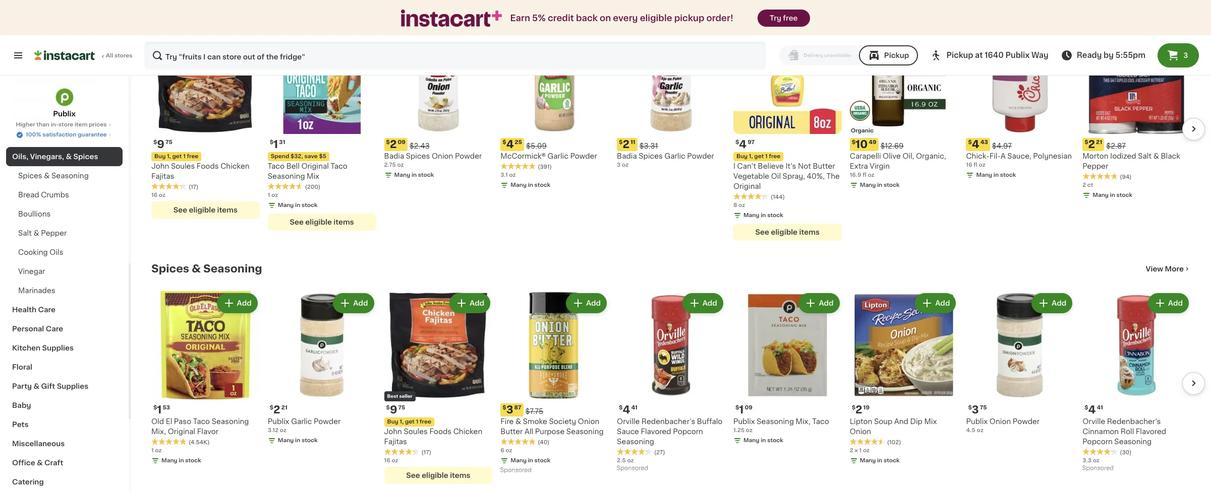 Task type: vqa. For each thing, say whether or not it's contained in the screenshot.
Delivery
no



Task type: locate. For each thing, give the bounding box(es) containing it.
0 horizontal spatial fl
[[863, 172, 867, 178]]

1 horizontal spatial flavored
[[1136, 429, 1166, 436]]

$ inside the '$ 3 75'
[[968, 405, 972, 411]]

1 horizontal spatial (17)
[[422, 450, 431, 456]]

0 vertical spatial item carousel region
[[137, 22, 1205, 247]]

0 horizontal spatial popcorn
[[673, 429, 703, 436]]

1 $ 4 41 from the left
[[619, 405, 638, 415]]

0 vertical spatial popcorn
[[673, 429, 703, 436]]

not
[[798, 163, 811, 170]]

to
[[225, 34, 233, 41]]

2 vertical spatial 16
[[384, 458, 390, 464]]

1 orville from the left
[[617, 419, 640, 426]]

3 inside button
[[1184, 52, 1188, 59]]

1 vertical spatial care
[[46, 326, 63, 333]]

in
[[412, 172, 417, 178], [994, 172, 999, 178], [528, 183, 533, 188], [877, 183, 882, 188], [1110, 193, 1115, 198], [295, 203, 300, 208], [761, 213, 766, 218], [295, 438, 300, 444], [761, 438, 766, 444], [179, 458, 184, 464], [528, 458, 533, 464], [877, 458, 882, 464]]

all
[[106, 53, 113, 59], [525, 429, 533, 436]]

0 vertical spatial fajitas
[[151, 173, 174, 180]]

many down ct
[[1093, 193, 1109, 198]]

stock down (94)
[[1117, 193, 1133, 198]]

chicken
[[221, 163, 250, 170], [453, 429, 482, 436]]

all left stores
[[106, 53, 113, 59]]

garlic inside $ 4 25 $5.09 mccormick® garlic powder
[[548, 153, 568, 160]]

society
[[549, 419, 576, 426]]

publix logo image
[[55, 88, 74, 107]]

redenbacher's inside the orville redenbacher's cinnamon roll flavored popcorn seasoning
[[1107, 419, 1161, 426]]

1 vertical spatial fajitas
[[384, 439, 407, 446]]

flavored inside orville redenbacher's buffalo sauce flavored popcorn seasoning
[[641, 429, 671, 436]]

1 horizontal spatial 16
[[384, 458, 390, 464]]

1 horizontal spatial salt
[[1138, 153, 1152, 160]]

1 horizontal spatial mix,
[[796, 419, 811, 426]]

1 41 from the left
[[631, 405, 638, 411]]

0 horizontal spatial buy
[[154, 154, 166, 159]]

all inside $ 3 87 $7.75 fire & smoke society onion butter all purpose seasoning
[[525, 429, 533, 436]]

100% satisfaction guarantee button
[[16, 129, 113, 139]]

2 up 2.75
[[390, 139, 397, 150]]

$ 9 75 for add to cart
[[153, 139, 172, 150]]

publix for publix garlic powder 3.12 oz
[[268, 419, 289, 426]]

2 horizontal spatial 1,
[[749, 154, 753, 159]]

2 horizontal spatial sponsored badge image
[[1083, 466, 1113, 472]]

1 vertical spatial mix,
[[151, 429, 166, 436]]

powder inside publix garlic powder 3.12 oz
[[314, 419, 341, 426]]

1 horizontal spatial john soules foods chicken fajitas
[[384, 429, 482, 446]]

party
[[12, 383, 32, 390]]

0 vertical spatial 16 oz
[[151, 193, 165, 198]]

mix, inside publix seasoning mix, taco 1.25 oz
[[796, 419, 811, 426]]

0 horizontal spatial $ 9 75
[[153, 139, 172, 150]]

4 left 97
[[739, 139, 747, 150]]

mix up (200)
[[307, 173, 319, 180]]

1 horizontal spatial pepper
[[1083, 163, 1108, 170]]

None search field
[[144, 41, 766, 70]]

09 inside $ 1 09
[[745, 405, 753, 411]]

powder inside $ 4 25 $5.09 mccormick® garlic powder
[[570, 153, 597, 160]]

the
[[827, 173, 840, 180]]

many down 'el'
[[161, 458, 177, 464]]

1 item carousel region from the top
[[137, 22, 1205, 247]]

spices inside $ 2 11 $3.31 badia spices garlic powder 3 oz
[[639, 153, 663, 160]]

4 up cinnamon
[[1088, 405, 1096, 415]]

1 horizontal spatial foods
[[430, 429, 452, 436]]

mix inside taco bell original taco seasoning mix
[[307, 173, 319, 180]]

09 left the $2.43
[[398, 140, 406, 145]]

many in stock down (40)
[[511, 458, 551, 464]]

16 inside chick-fil-a sauce, polynesian 16 fl oz
[[966, 162, 972, 168]]

1 vertical spatial 09
[[745, 405, 753, 411]]

stock down '$ 2 09 $2.43 badia spices onion powder 2.75 oz'
[[418, 172, 434, 178]]

bread crumbs link
[[6, 186, 123, 205]]

foods for add
[[430, 429, 452, 436]]

2
[[623, 139, 630, 150], [390, 139, 397, 150], [1088, 139, 1095, 150], [1083, 183, 1086, 188], [273, 405, 280, 415], [856, 405, 862, 415], [850, 448, 853, 454]]

pepper up oils at the bottom of the page
[[41, 230, 67, 237]]

supplies down personal care link
[[42, 345, 74, 352]]

1 flavored from the left
[[641, 429, 671, 436]]

0 horizontal spatial pepper
[[41, 230, 67, 237]]

5:55pm
[[1116, 51, 1146, 59]]

redenbacher's up the (27)
[[642, 419, 695, 426]]

2 41 from the left
[[1097, 405, 1103, 411]]

stock down (144)
[[767, 213, 783, 218]]

badia inside '$ 2 09 $2.43 badia spices onion powder 2.75 oz'
[[384, 153, 404, 160]]

0 horizontal spatial 21
[[281, 405, 287, 411]]

flavored
[[641, 429, 671, 436], [1136, 429, 1166, 436]]

see eligible items button
[[151, 202, 260, 219], [268, 214, 376, 231], [733, 224, 842, 241], [384, 467, 493, 485]]

21 inside "$ 2 21 $2.87 morton iodized salt & black pepper"
[[1096, 140, 1102, 145]]

41 for orville redenbacher's buffalo sauce flavored popcorn seasoning
[[631, 405, 638, 411]]

1 horizontal spatial soules
[[404, 429, 428, 436]]

0 vertical spatial butter
[[813, 163, 835, 170]]

personal care link
[[6, 320, 123, 339]]

$ 4 97
[[735, 139, 755, 150]]

flavored right roll
[[1136, 429, 1166, 436]]

care for health care
[[38, 307, 55, 314]]

sponsored badge image down the 6 oz
[[501, 468, 531, 474]]

$ inside '$ 2 09 $2.43 badia spices onion powder 2.75 oz'
[[386, 140, 390, 145]]

2 item carousel region from the top
[[137, 287, 1205, 491]]

$ 4 41 up cinnamon
[[1085, 405, 1103, 415]]

mix right dip
[[924, 419, 937, 426]]

publix up '3.12'
[[268, 419, 289, 426]]

1 horizontal spatial 21
[[1096, 140, 1102, 145]]

in down old el paso taco seasoning mix, original flavor
[[179, 458, 184, 464]]

buy 1, get 1 free
[[154, 154, 199, 159], [737, 154, 781, 159], [387, 420, 431, 425]]

publix inside "pickup at 1640 publix way" popup button
[[1006, 51, 1030, 59]]

flavored up the (27)
[[641, 429, 671, 436]]

pickup inside button
[[884, 52, 909, 59]]

seasoning inside orville redenbacher's buffalo sauce flavored popcorn seasoning
[[617, 439, 654, 446]]

0 vertical spatial john soules foods chicken fajitas
[[151, 163, 250, 180]]

0 vertical spatial 1 oz
[[268, 193, 278, 198]]

organic,
[[916, 153, 946, 160]]

1 horizontal spatial mix
[[924, 419, 937, 426]]

0 vertical spatial care
[[38, 307, 55, 314]]

2 redenbacher's from the left
[[1107, 419, 1161, 426]]

1 horizontal spatial badia
[[617, 153, 637, 160]]

orville inside the orville redenbacher's cinnamon roll flavored popcorn seasoning
[[1083, 419, 1106, 426]]

oils
[[50, 249, 63, 256]]

pepper
[[1083, 163, 1108, 170], [41, 230, 67, 237]]

4 for orville redenbacher's buffalo sauce flavored popcorn seasoning
[[623, 405, 630, 415]]

0 horizontal spatial spices & seasoning link
[[6, 166, 123, 186]]

publix inside publix onion powder 4.5 oz
[[966, 419, 988, 426]]

2 horizontal spatial buy 1, get 1 free
[[737, 154, 781, 159]]

$ 4 41 for orville redenbacher's buffalo sauce flavored popcorn seasoning
[[619, 405, 638, 415]]

powder inside '$ 2 09 $2.43 badia spices onion powder 2.75 oz'
[[455, 153, 482, 160]]

0 vertical spatial john
[[151, 163, 169, 170]]

16 for add to cart
[[151, 193, 157, 198]]

0 horizontal spatial 09
[[398, 140, 406, 145]]

1 horizontal spatial 1 oz
[[268, 193, 278, 198]]

3 button
[[1158, 43, 1199, 68]]

2 inside "$ 2 21 $2.87 morton iodized salt & black pepper"
[[1088, 139, 1095, 150]]

1 horizontal spatial buy 1, get 1 free
[[387, 420, 431, 425]]

baking
[[12, 134, 37, 141]]

popcorn
[[673, 429, 703, 436], [1083, 439, 1113, 446]]

1 horizontal spatial 09
[[745, 405, 753, 411]]

$2.21 original price: $2.87 element
[[1083, 138, 1191, 151]]

butter up 40%,
[[813, 163, 835, 170]]

publix for publix seasoning mix, taco 1.25 oz
[[733, 419, 755, 426]]

vegetable
[[733, 173, 769, 180]]

popcorn inside the orville redenbacher's cinnamon roll flavored popcorn seasoning
[[1083, 439, 1113, 446]]

1 oz for 1
[[151, 448, 162, 454]]

3.1
[[501, 172, 508, 178]]

0 horizontal spatial garlic
[[291, 419, 312, 426]]

$ 9 75
[[153, 139, 172, 150], [386, 405, 405, 415]]

pepper down morton
[[1083, 163, 1108, 170]]

fl right "16.9"
[[863, 172, 867, 178]]

0 horizontal spatial foods
[[197, 163, 219, 170]]

store
[[58, 122, 73, 128]]

1 oz down spend
[[268, 193, 278, 198]]

16
[[966, 162, 972, 168], [151, 193, 157, 198], [384, 458, 390, 464]]

$4.97
[[992, 143, 1012, 150]]

16 oz for add
[[384, 458, 398, 464]]

in down lipton soup and dip mix onion
[[877, 458, 882, 464]]

2 left x
[[850, 448, 853, 454]]

2 up morton
[[1088, 139, 1095, 150]]

2 left 11
[[623, 139, 630, 150]]

lipton soup and dip mix onion
[[850, 419, 937, 436]]

oz inside chick-fil-a sauce, polynesian 16 fl oz
[[979, 162, 986, 168]]

1 horizontal spatial chicken
[[453, 429, 482, 436]]

4 up "sauce"
[[623, 405, 630, 415]]

original down the vegetable at the right top of page
[[733, 183, 761, 190]]

21 for $ 2 21
[[281, 405, 287, 411]]

(30)
[[1120, 450, 1132, 456]]

4 left 43
[[972, 139, 980, 150]]

1 vertical spatial pepper
[[41, 230, 67, 237]]

0 horizontal spatial spices & seasoning
[[18, 173, 89, 180]]

21 up publix garlic powder 3.12 oz
[[281, 405, 287, 411]]

stock down virgin
[[884, 183, 900, 188]]

$ 2 09 $2.43 badia spices onion powder 2.75 oz
[[384, 139, 482, 168]]

$
[[153, 140, 157, 145], [619, 140, 623, 145], [270, 140, 273, 145], [386, 140, 390, 145], [503, 140, 506, 145], [735, 140, 739, 145], [852, 140, 856, 145], [968, 140, 972, 145], [1085, 140, 1088, 145], [153, 405, 157, 411], [619, 405, 623, 411], [270, 405, 273, 411], [386, 405, 390, 411], [503, 405, 506, 411], [735, 405, 739, 411], [852, 405, 856, 411], [968, 405, 972, 411], [1085, 405, 1088, 411]]

it's
[[786, 163, 796, 170]]

redenbacher's up roll
[[1107, 419, 1161, 426]]

2 up '3.12'
[[273, 405, 280, 415]]

orville up "sauce"
[[617, 419, 640, 426]]

1 horizontal spatial orville
[[1083, 419, 1106, 426]]

0 horizontal spatial 1 oz
[[151, 448, 162, 454]]

0 vertical spatial 09
[[398, 140, 406, 145]]

16 for add
[[384, 458, 390, 464]]

2 left ct
[[1083, 183, 1086, 188]]

1 oz down old
[[151, 448, 162, 454]]

pets
[[12, 422, 28, 429]]

soups
[[76, 77, 99, 84]]

1 vertical spatial butter
[[501, 429, 523, 436]]

1 horizontal spatial all
[[525, 429, 533, 436]]

(200)
[[305, 185, 320, 190]]

1 vertical spatial (17)
[[422, 450, 431, 456]]

olive
[[883, 153, 901, 160]]

$ 2 21
[[270, 405, 287, 415]]

2 horizontal spatial garlic
[[665, 153, 685, 160]]

1 badia from the left
[[617, 153, 637, 160]]

publix left way
[[1006, 51, 1030, 59]]

25
[[515, 140, 522, 145]]

0 horizontal spatial mix,
[[151, 429, 166, 436]]

1 horizontal spatial sponsored badge image
[[617, 466, 648, 472]]

$ 3 87 $7.75 fire & smoke society onion butter all purpose seasoning
[[501, 405, 604, 436]]

75 for add
[[398, 405, 405, 411]]

john soules foods chicken fajitas
[[151, 163, 250, 180], [384, 429, 482, 446]]

cart
[[235, 34, 250, 41]]

publix
[[1006, 51, 1030, 59], [53, 110, 76, 118], [268, 419, 289, 426], [733, 419, 755, 426], [966, 419, 988, 426]]

item carousel region containing 9
[[137, 22, 1205, 247]]

pickup
[[674, 14, 705, 22]]

instacart logo image
[[34, 49, 95, 62]]

$ 4 43
[[968, 139, 988, 150]]

john for add to cart
[[151, 163, 169, 170]]

taco for old el paso taco seasoning mix, original flavor
[[193, 419, 210, 426]]

2 orville from the left
[[1083, 419, 1106, 426]]

$ inside '$ 4 97'
[[735, 140, 739, 145]]

add
[[209, 34, 224, 41], [353, 34, 368, 41], [470, 34, 484, 41], [586, 34, 601, 41], [703, 34, 717, 41], [819, 34, 834, 41], [935, 34, 950, 41], [1052, 34, 1067, 41], [1168, 34, 1183, 41], [237, 300, 252, 307], [353, 300, 368, 307], [470, 300, 484, 307], [586, 300, 601, 307], [703, 300, 717, 307], [819, 300, 834, 307], [935, 300, 950, 307], [1052, 300, 1067, 307], [1168, 300, 1183, 307]]

& inside "$ 2 21 $2.87 morton iodized salt & black pepper"
[[1154, 153, 1159, 160]]

redenbacher's inside orville redenbacher's buffalo sauce flavored popcorn seasoning
[[642, 419, 695, 426]]

popcorn inside orville redenbacher's buffalo sauce flavored popcorn seasoning
[[673, 429, 703, 436]]

2 for $ 2 11 $3.31 badia spices garlic powder 3 oz
[[623, 139, 630, 150]]

chick-fil-a sauce, polynesian 16 fl oz
[[966, 153, 1072, 168]]

butter down fire
[[501, 429, 523, 436]]

vinegars,
[[30, 153, 64, 160]]

1 vertical spatial all
[[525, 429, 533, 436]]

badia inside $ 2 11 $3.31 badia spices garlic powder 3 oz
[[617, 153, 637, 160]]

1 horizontal spatial john
[[384, 429, 402, 436]]

5%
[[532, 14, 546, 22]]

16.9
[[850, 172, 861, 178]]

(4.54k)
[[189, 440, 210, 446]]

publix inside publix seasoning mix, taco 1.25 oz
[[733, 419, 755, 426]]

pickup
[[947, 51, 973, 59], [884, 52, 909, 59]]

1 redenbacher's from the left
[[642, 419, 695, 426]]

badia for $2.43
[[384, 153, 404, 160]]

pickup for pickup
[[884, 52, 909, 59]]

41 up cinnamon
[[1097, 405, 1103, 411]]

(40)
[[538, 440, 550, 446]]

1 vertical spatial 16
[[151, 193, 157, 198]]

supplies down floral link
[[57, 383, 88, 390]]

publix inside publix garlic powder 3.12 oz
[[268, 419, 289, 426]]

redenbacher's for roll
[[1107, 419, 1161, 426]]

21 for $ 2 21 $2.87 morton iodized salt & black pepper
[[1096, 140, 1102, 145]]

orville for orville redenbacher's buffalo sauce flavored popcorn seasoning
[[617, 419, 640, 426]]

ct
[[1088, 183, 1093, 188]]

onion inside publix onion powder 4.5 oz
[[990, 419, 1011, 426]]

gift
[[41, 383, 55, 390]]

popcorn down cinnamon
[[1083, 439, 1113, 446]]

care up personal care
[[38, 307, 55, 314]]

1 vertical spatial 1 oz
[[151, 448, 162, 454]]

taco inside publix seasoning mix, taco 1.25 oz
[[812, 419, 829, 426]]

soules for add
[[404, 429, 428, 436]]

see
[[173, 207, 187, 214], [290, 219, 304, 226], [756, 229, 769, 236], [406, 472, 420, 480]]

0 vertical spatial $ 9 75
[[153, 139, 172, 150]]

many in stock down (4.54k)
[[161, 458, 201, 464]]

0 horizontal spatial fajitas
[[151, 173, 174, 180]]

many down the 6 oz
[[511, 458, 527, 464]]

publix for publix
[[53, 110, 76, 118]]

sponsored badge image down 3.3 oz
[[1083, 466, 1113, 472]]

0 vertical spatial salt
[[1138, 153, 1152, 160]]

$2.09 original price: $2.43 element
[[384, 138, 493, 151]]

0 vertical spatial mix,
[[796, 419, 811, 426]]

0 vertical spatial 21
[[1096, 140, 1102, 145]]

2 badia from the left
[[384, 153, 404, 160]]

spend
[[271, 154, 289, 159]]

spend $32, save $5
[[271, 154, 326, 159]]

item
[[75, 122, 88, 128]]

salt down $2.21 original price: $2.87 element
[[1138, 153, 1152, 160]]

1 oz for spend $32, save $5
[[268, 193, 278, 198]]

0 horizontal spatial badia
[[384, 153, 404, 160]]

2 inside '$ 2 09 $2.43 badia spices onion powder 2.75 oz'
[[390, 139, 397, 150]]

1 horizontal spatial get
[[405, 420, 415, 425]]

0 horizontal spatial soules
[[171, 163, 195, 170]]

0 vertical spatial foods
[[197, 163, 219, 170]]

boullions
[[18, 211, 51, 218]]

21 inside $ 2 21
[[281, 405, 287, 411]]

1 vertical spatial $ 9 75
[[386, 405, 405, 415]]

original down the save
[[301, 163, 329, 170]]

original down paso
[[168, 429, 195, 436]]

(102)
[[887, 440, 901, 446]]

1 horizontal spatial butter
[[813, 163, 835, 170]]

product group
[[151, 26, 260, 219], [268, 26, 376, 231], [384, 26, 493, 182], [501, 26, 609, 192], [617, 26, 725, 169], [733, 26, 842, 241], [850, 26, 958, 192], [966, 26, 1075, 182], [1083, 26, 1191, 202], [151, 291, 260, 467], [268, 291, 376, 447], [384, 291, 493, 485], [501, 291, 609, 477], [617, 291, 725, 475], [733, 291, 842, 447], [850, 291, 958, 467], [966, 291, 1075, 435], [1083, 291, 1191, 475]]

care inside personal care link
[[46, 326, 63, 333]]

0 horizontal spatial all
[[106, 53, 113, 59]]

0 vertical spatial soules
[[171, 163, 195, 170]]

1 horizontal spatial garlic
[[548, 153, 568, 160]]

0 horizontal spatial 41
[[631, 405, 638, 411]]

& inside $ 3 87 $7.75 fire & smoke society onion butter all purpose seasoning
[[516, 419, 521, 426]]

$2.11 original price: $3.31 element
[[617, 138, 725, 151]]

item badge image
[[850, 101, 870, 121]]

1 horizontal spatial pickup
[[947, 51, 973, 59]]

pickup inside popup button
[[947, 51, 973, 59]]

publix for publix onion powder 4.5 oz
[[966, 419, 988, 426]]

orville inside orville redenbacher's buffalo sauce flavored popcorn seasoning
[[617, 419, 640, 426]]

★★★★★
[[501, 163, 536, 170], [501, 163, 536, 170], [1083, 173, 1118, 180], [1083, 173, 1118, 180], [151, 183, 187, 190], [151, 183, 187, 190], [268, 183, 303, 190], [268, 183, 303, 190], [733, 193, 769, 200], [733, 193, 769, 200], [151, 439, 187, 446], [151, 439, 187, 446], [501, 439, 536, 446], [501, 439, 536, 446], [850, 439, 885, 446], [850, 439, 885, 446], [617, 449, 652, 456], [617, 449, 652, 456], [384, 449, 420, 456], [384, 449, 420, 456], [1083, 449, 1118, 456], [1083, 449, 1118, 456]]

in down virgin
[[877, 183, 882, 188]]

41 up "sauce"
[[631, 405, 638, 411]]

sponsored badge image down 2.5 oz
[[617, 466, 648, 472]]

1 horizontal spatial fl
[[974, 162, 978, 168]]

stock down (4.54k)
[[185, 458, 201, 464]]

prices
[[89, 122, 107, 128]]

(144)
[[771, 195, 785, 200]]

kitchen supplies link
[[6, 339, 123, 358]]

powder inside publix onion powder 4.5 oz
[[1013, 419, 1040, 426]]

garlic inside $ 2 11 $3.31 badia spices garlic powder 3 oz
[[665, 153, 685, 160]]

0 horizontal spatial flavored
[[641, 429, 671, 436]]

1 horizontal spatial redenbacher's
[[1107, 419, 1161, 426]]

1 vertical spatial foods
[[430, 429, 452, 436]]

guarantee
[[78, 132, 107, 138]]

badia down 11
[[617, 153, 637, 160]]

sponsored badge image
[[617, 466, 648, 472], [1083, 466, 1113, 472], [501, 468, 531, 474]]

publix up store
[[53, 110, 76, 118]]

flavored for roll
[[1136, 429, 1166, 436]]

miscellaneous
[[12, 441, 65, 448]]

many down 1.25
[[744, 438, 760, 444]]

orville up cinnamon
[[1083, 419, 1106, 426]]

stock down (200)
[[302, 203, 318, 208]]

2 flavored from the left
[[1136, 429, 1166, 436]]

onion inside $ 3 87 $7.75 fire & smoke society onion butter all purpose seasoning
[[578, 419, 599, 426]]

4 left 25
[[506, 139, 514, 150]]

badia up 2.75
[[384, 153, 404, 160]]

john for add
[[384, 429, 402, 436]]

0 vertical spatial 9
[[157, 139, 164, 150]]

original inside old el paso taco seasoning mix, original flavor
[[168, 429, 195, 436]]

$ inside $ 4 25 $5.09 mccormick® garlic powder
[[503, 140, 506, 145]]

09 inside '$ 2 09 $2.43 badia spices onion powder 2.75 oz'
[[398, 140, 406, 145]]

dip
[[910, 419, 923, 426]]

taco inside old el paso taco seasoning mix, original flavor
[[193, 419, 210, 426]]

1 vertical spatial mix
[[924, 419, 937, 426]]

0 horizontal spatial 9
[[157, 139, 164, 150]]

0 vertical spatial original
[[301, 163, 329, 170]]

many down '3.1 oz'
[[511, 183, 527, 188]]

many down 8 oz
[[744, 213, 760, 218]]

09
[[398, 140, 406, 145], [745, 405, 753, 411]]

0 horizontal spatial orville
[[617, 419, 640, 426]]

2 horizontal spatial get
[[754, 154, 764, 159]]

by
[[1104, 51, 1114, 59]]

0 vertical spatial pepper
[[1083, 163, 1108, 170]]

craft
[[44, 460, 63, 467]]

2 left 19
[[856, 405, 862, 415]]

flavored inside the orville redenbacher's cinnamon roll flavored popcorn seasoning
[[1136, 429, 1166, 436]]

item carousel region
[[137, 22, 1205, 247], [137, 287, 1205, 491]]

earn 5% credit back on every eligible pickup order!
[[510, 14, 734, 22]]

care
[[38, 307, 55, 314], [46, 326, 63, 333]]

0 horizontal spatial 16 oz
[[151, 193, 165, 198]]

salt up cooking
[[18, 230, 32, 237]]

2 $ 4 41 from the left
[[1085, 405, 1103, 415]]

$3.87 original price: $7.75 element
[[501, 404, 609, 417]]

seasoning inside $ 3 87 $7.75 fire & smoke society onion butter all purpose seasoning
[[566, 429, 604, 436]]

$ inside $ 2 19
[[852, 405, 856, 411]]

1 vertical spatial chicken
[[453, 429, 482, 436]]

oz inside publix onion powder 4.5 oz
[[977, 428, 984, 434]]

old el paso taco seasoning mix, original flavor
[[151, 419, 249, 436]]

2 vertical spatial original
[[168, 429, 195, 436]]

0 horizontal spatial john
[[151, 163, 169, 170]]

item carousel region containing 1
[[137, 287, 1205, 491]]

0 vertical spatial chicken
[[221, 163, 250, 170]]

09 up publix seasoning mix, taco 1.25 oz at bottom
[[745, 405, 753, 411]]

41
[[631, 405, 638, 411], [1097, 405, 1103, 411]]

fl down chick-
[[974, 162, 978, 168]]

publix up 1.25
[[733, 419, 755, 426]]

09 for 1
[[745, 405, 753, 411]]

health
[[12, 307, 36, 314]]

many down 2 x 1 oz
[[860, 458, 876, 464]]

21 up morton
[[1096, 140, 1102, 145]]

john soules foods chicken fajitas for add
[[384, 429, 482, 446]]

0 horizontal spatial redenbacher's
[[642, 419, 695, 426]]

old
[[151, 419, 164, 426]]

9 for add to cart
[[157, 139, 164, 150]]

lipton
[[850, 419, 872, 426]]

care inside health care link
[[38, 307, 55, 314]]

all down 'smoke'
[[525, 429, 533, 436]]

1 horizontal spatial fajitas
[[384, 439, 407, 446]]

$5
[[319, 154, 326, 159]]

credit
[[548, 14, 574, 22]]

spices & seasoning
[[18, 173, 89, 180], [151, 264, 262, 274]]

2 inside $ 2 11 $3.31 badia spices garlic powder 3 oz
[[623, 139, 630, 150]]

1 horizontal spatial popcorn
[[1083, 439, 1113, 446]]

3 inside $ 3 87 $7.75 fire & smoke society onion butter all purpose seasoning
[[506, 405, 513, 415]]

0 vertical spatial spices & seasoning link
[[6, 166, 123, 186]]

$ inside $ 10 49 $12.69 carapelli olive oil, organic, extra virgin 16.9 fl oz
[[852, 140, 856, 145]]

care down health care link
[[46, 326, 63, 333]]

$ 4 41 up "sauce"
[[619, 405, 638, 415]]

4 for buy 1, get 1 free
[[739, 139, 747, 150]]

$ 2 11 $3.31 badia spices garlic powder 3 oz
[[617, 139, 714, 168]]



Task type: describe. For each thing, give the bounding box(es) containing it.
salt inside "link"
[[18, 230, 32, 237]]

sponsored badge image for orville redenbacher's buffalo sauce flavored popcorn seasoning
[[617, 466, 648, 472]]

health care link
[[6, 301, 123, 320]]

household
[[12, 115, 52, 122]]

vinegar link
[[6, 262, 123, 282]]

in down "fil-"
[[994, 172, 999, 178]]

many down bell
[[278, 203, 294, 208]]

3.1 oz
[[501, 172, 516, 178]]

$ inside $ 1 31
[[270, 140, 273, 145]]

19
[[863, 405, 870, 411]]

oz inside publix seasoning mix, taco 1.25 oz
[[746, 428, 753, 434]]

many in stock down (200)
[[278, 203, 318, 208]]

badia for $3.31
[[617, 153, 637, 160]]

vinegar
[[18, 268, 45, 275]]

$12.69
[[881, 143, 904, 150]]

add inside product group
[[935, 34, 950, 41]]

2.5
[[617, 458, 626, 464]]

2 for $ 2 21 $2.87 morton iodized salt & black pepper
[[1088, 139, 1095, 150]]

1 horizontal spatial spices & seasoning
[[151, 264, 262, 274]]

salt & pepper
[[18, 230, 67, 237]]

0 horizontal spatial buy 1, get 1 free
[[154, 154, 199, 159]]

oil,
[[903, 153, 914, 160]]

product group containing 10
[[850, 26, 958, 192]]

0 horizontal spatial 1,
[[167, 154, 171, 159]]

09 for 2
[[398, 140, 406, 145]]

seasoning inside the orville redenbacher's cinnamon roll flavored popcorn seasoning
[[1115, 439, 1152, 446]]

redenbacher's for sauce
[[642, 419, 695, 426]]

(17) for add to cart
[[189, 185, 199, 190]]

$ inside $ 1 53
[[153, 405, 157, 411]]

every
[[613, 14, 638, 22]]

service type group
[[780, 45, 918, 66]]

4 inside $ 4 25 $5.09 mccormick® garlic powder
[[506, 139, 514, 150]]

onion inside '$ 2 09 $2.43 badia spices onion powder 2.75 oz'
[[432, 153, 453, 160]]

office & craft link
[[6, 454, 123, 473]]

flavor
[[197, 429, 218, 436]]

satisfaction
[[42, 132, 76, 138]]

ready
[[1077, 51, 1102, 59]]

$ inside $ 3 87 $7.75 fire & smoke society onion butter all purpose seasoning
[[503, 405, 506, 411]]

personal
[[12, 326, 44, 333]]

oz inside $ 10 49 $12.69 carapelli olive oil, organic, extra virgin 16.9 fl oz
[[868, 172, 875, 178]]

2 for $ 2 09 $2.43 badia spices onion powder 2.75 oz
[[390, 139, 397, 150]]

6 oz
[[501, 448, 512, 454]]

3 inside $ 2 11 $3.31 badia spices garlic powder 3 oz
[[617, 162, 621, 168]]

100% satisfaction guarantee
[[26, 132, 107, 138]]

best
[[387, 394, 398, 399]]

seasoning inside taco bell original taco seasoning mix
[[268, 173, 305, 180]]

office & craft
[[12, 460, 63, 467]]

$ 4 41 for orville redenbacher's cinnamon roll flavored popcorn seasoning
[[1085, 405, 1103, 415]]

popcorn for cinnamon
[[1083, 439, 1113, 446]]

essentials
[[39, 134, 76, 141]]

many in stock down (144)
[[744, 213, 783, 218]]

many in stock down (94)
[[1093, 193, 1133, 198]]

chicken for add
[[453, 429, 482, 436]]

spices & seasoning link for bread crumbs link
[[6, 166, 123, 186]]

fl inside $ 10 49 $12.69 carapelli olive oil, organic, extra virgin 16.9 fl oz
[[863, 172, 867, 178]]

$ inside $ 2 11 $3.31 badia spices garlic powder 3 oz
[[619, 140, 623, 145]]

original inside taco bell original taco seasoning mix
[[301, 163, 329, 170]]

mix inside lipton soup and dip mix onion
[[924, 419, 937, 426]]

pickup button
[[859, 45, 918, 66]]

i can't believe it's not butter vegetable oil spray, 40%, the original
[[733, 163, 840, 190]]

many in stock down 2.75
[[394, 172, 434, 178]]

0 vertical spatial spices & seasoning
[[18, 173, 89, 180]]

in down the vegetable at the right top of page
[[761, 213, 766, 218]]

orville for orville redenbacher's cinnamon roll flavored popcorn seasoning
[[1083, 419, 1106, 426]]

sponsored badge image for orville redenbacher's cinnamon roll flavored popcorn seasoning
[[1083, 466, 1113, 472]]

pickup for pickup at 1640 publix way
[[947, 51, 973, 59]]

$7.75
[[525, 408, 543, 415]]

popcorn for buffalo
[[673, 429, 703, 436]]

$4.43 original price: $4.97 element
[[966, 138, 1075, 151]]

express icon image
[[401, 10, 502, 27]]

fire
[[501, 419, 514, 426]]

pickup at 1640 publix way
[[947, 51, 1049, 59]]

paso
[[174, 419, 191, 426]]

view
[[1146, 266, 1163, 273]]

canned goods & soups
[[12, 77, 99, 84]]

health care
[[12, 307, 55, 314]]

view more link
[[1146, 264, 1191, 274]]

40%,
[[807, 173, 825, 180]]

stock down publix garlic powder 3.12 oz
[[302, 438, 318, 444]]

garlic inside publix garlic powder 3.12 oz
[[291, 419, 312, 426]]

earn
[[510, 14, 530, 22]]

Search field
[[145, 42, 765, 69]]

stock down (102)
[[884, 458, 900, 464]]

2.75
[[384, 162, 396, 168]]

add inside button
[[209, 34, 224, 41]]

chicken for add to cart
[[221, 163, 250, 170]]

stock down (40)
[[535, 458, 551, 464]]

oz inside $ 2 11 $3.31 badia spices garlic powder 3 oz
[[622, 162, 629, 168]]

care for personal care
[[46, 326, 63, 333]]

in down mccormick®
[[528, 183, 533, 188]]

$ 1 31
[[270, 139, 285, 150]]

in down '$ 2 09 $2.43 badia spices onion powder 2.75 oz'
[[412, 172, 417, 178]]

oz inside '$ 2 09 $2.43 badia spices onion powder 2.75 oz'
[[397, 162, 404, 168]]

in-
[[51, 122, 58, 128]]

baking essentials link
[[6, 128, 123, 147]]

many down '3.12'
[[278, 438, 294, 444]]

stock down (391)
[[535, 183, 551, 188]]

polynesian
[[1033, 153, 1072, 160]]

stock down publix seasoning mix, taco 1.25 oz at bottom
[[767, 438, 783, 444]]

breakfast
[[12, 96, 47, 103]]

on
[[600, 14, 611, 22]]

all stores
[[106, 53, 133, 59]]

i
[[733, 163, 736, 170]]

pets link
[[6, 416, 123, 435]]

many down chick-
[[976, 172, 992, 178]]

oz inside publix garlic powder 3.12 oz
[[280, 428, 287, 434]]

2 for $ 2 19
[[856, 405, 862, 415]]

75 inside the '$ 3 75'
[[980, 405, 987, 411]]

fl inside chick-fil-a sauce, polynesian 16 fl oz
[[974, 162, 978, 168]]

stock inside product group
[[884, 183, 900, 188]]

in down iodized
[[1110, 193, 1115, 198]]

butter inside i can't believe it's not butter vegetable oil spray, 40%, the original
[[813, 163, 835, 170]]

2 ct
[[1083, 183, 1093, 188]]

can't
[[737, 163, 756, 170]]

salt & pepper link
[[6, 224, 123, 243]]

& inside "link"
[[34, 230, 39, 237]]

$ 10 49 $12.69 carapelli olive oil, organic, extra virgin 16.9 fl oz
[[850, 139, 946, 178]]

many in stock down publix seasoning mix, taco 1.25 oz at bottom
[[744, 438, 783, 444]]

6
[[501, 448, 504, 454]]

53
[[163, 405, 170, 411]]

spices inside '$ 2 09 $2.43 badia spices onion powder 2.75 oz'
[[406, 153, 430, 160]]

publix onion powder 4.5 oz
[[966, 419, 1040, 434]]

$ inside "$ 4 43"
[[968, 140, 972, 145]]

oil
[[771, 173, 781, 180]]

0 horizontal spatial get
[[172, 154, 182, 159]]

$ inside "$ 2 21 $2.87 morton iodized salt & black pepper"
[[1085, 140, 1088, 145]]

16 oz for add to cart
[[151, 193, 165, 198]]

many down "16.9"
[[860, 183, 876, 188]]

(94)
[[1120, 174, 1132, 180]]

in down 'smoke'
[[528, 458, 533, 464]]

$3.31
[[640, 143, 658, 150]]

3.12
[[268, 428, 279, 434]]

carapelli
[[850, 153, 881, 160]]

ready by 5:55pm
[[1077, 51, 1146, 59]]

1 horizontal spatial buy
[[387, 420, 398, 425]]

49
[[869, 140, 877, 145]]

taco for taco bell original taco seasoning mix
[[331, 163, 347, 170]]

0 horizontal spatial sponsored badge image
[[501, 468, 531, 474]]

original inside i can't believe it's not butter vegetable oil spray, 40%, the original
[[733, 183, 761, 190]]

morton
[[1083, 153, 1109, 160]]

pepper inside "$ 2 21 $2.87 morton iodized salt & black pepper"
[[1083, 163, 1108, 170]]

(391)
[[538, 164, 552, 170]]

organic
[[851, 128, 874, 134]]

powder inside $ 2 11 $3.31 badia spices garlic powder 3 oz
[[687, 153, 714, 160]]

75 for add to cart
[[165, 140, 172, 145]]

add to cart
[[209, 34, 250, 41]]

spray,
[[783, 173, 805, 180]]

31
[[279, 140, 285, 145]]

$10.49 original price: $12.69 element
[[850, 138, 958, 151]]

soules for add to cart
[[171, 163, 195, 170]]

$ inside $ 1 09
[[735, 405, 739, 411]]

many in stock down virgin
[[860, 183, 900, 188]]

view more
[[1146, 266, 1184, 273]]

1 horizontal spatial 1,
[[400, 420, 404, 425]]

seasoning inside old el paso taco seasoning mix, original flavor
[[212, 419, 249, 426]]

foods for add to cart
[[197, 163, 219, 170]]

iodized
[[1110, 153, 1136, 160]]

seasoning inside publix seasoning mix, taco 1.25 oz
[[757, 419, 794, 426]]

add to cart button
[[188, 29, 257, 47]]

in down publix seasoning mix, taco 1.25 oz at bottom
[[761, 438, 766, 444]]

salt inside "$ 2 21 $2.87 morton iodized salt & black pepper"
[[1138, 153, 1152, 160]]

(17) for add
[[422, 450, 431, 456]]

publix seasoning mix, taco 1.25 oz
[[733, 419, 829, 434]]

pepper inside salt & pepper "link"
[[41, 230, 67, 237]]

black
[[1161, 153, 1180, 160]]

baby
[[12, 403, 31, 410]]

2 for $ 2 21
[[273, 405, 280, 415]]

kitchen supplies
[[12, 345, 74, 352]]

marinades
[[18, 288, 55, 295]]

$ 2 21 $2.87 morton iodized salt & black pepper
[[1083, 139, 1180, 170]]

bell
[[286, 163, 300, 170]]

mix, inside old el paso taco seasoning mix, original flavor
[[151, 429, 166, 436]]

butter inside $ 3 87 $7.75 fire & smoke society onion butter all purpose seasoning
[[501, 429, 523, 436]]

sauce,
[[1008, 153, 1031, 160]]

stock down chick-fil-a sauce, polynesian 16 fl oz
[[1000, 172, 1016, 178]]

cooking oils
[[18, 249, 63, 256]]

many in stock down 2 x 1 oz
[[860, 458, 900, 464]]

spices & seasoning link for 'view more' link
[[151, 263, 262, 275]]

taco for publix seasoning mix, taco 1.25 oz
[[812, 419, 829, 426]]

flavored for sauce
[[641, 429, 671, 436]]

fajitas for add to cart
[[151, 173, 174, 180]]

$ 3 75
[[968, 405, 987, 415]]

many in stock down (391)
[[511, 183, 551, 188]]

$ 9 75 for add
[[386, 405, 405, 415]]

$5.09
[[526, 143, 547, 150]]

supplies inside "link"
[[42, 345, 74, 352]]

onion inside lipton soup and dip mix onion
[[850, 429, 871, 436]]

mccormick®
[[501, 153, 546, 160]]

fajitas for add
[[384, 439, 407, 446]]

publix link
[[53, 88, 76, 119]]

miscellaneous link
[[6, 435, 123, 454]]

2 horizontal spatial buy
[[737, 154, 748, 159]]

john soules foods chicken fajitas for add to cart
[[151, 163, 250, 180]]

0 vertical spatial all
[[106, 53, 113, 59]]

catering
[[12, 479, 44, 486]]

4.5
[[966, 428, 976, 434]]

try free
[[770, 15, 798, 22]]

in down publix garlic powder 3.12 oz
[[295, 438, 300, 444]]

than
[[36, 122, 49, 128]]

$ 2 19
[[852, 405, 870, 415]]

4 for orville redenbacher's cinnamon roll flavored popcorn seasoning
[[1088, 405, 1096, 415]]

$ inside $ 2 21
[[270, 405, 273, 411]]

many in stock down publix garlic powder 3.12 oz
[[278, 438, 318, 444]]

many in stock down "fil-"
[[976, 172, 1016, 178]]

extra
[[850, 163, 868, 170]]

1 vertical spatial supplies
[[57, 383, 88, 390]]

41 for orville redenbacher's cinnamon roll flavored popcorn seasoning
[[1097, 405, 1103, 411]]

9 for add
[[390, 405, 397, 415]]

in down taco bell original taco seasoning mix
[[295, 203, 300, 208]]

$4.25 original price: $5.09 element
[[501, 138, 609, 151]]

order!
[[707, 14, 734, 22]]

many down 2.75
[[394, 172, 410, 178]]

marinades link
[[6, 282, 123, 301]]



